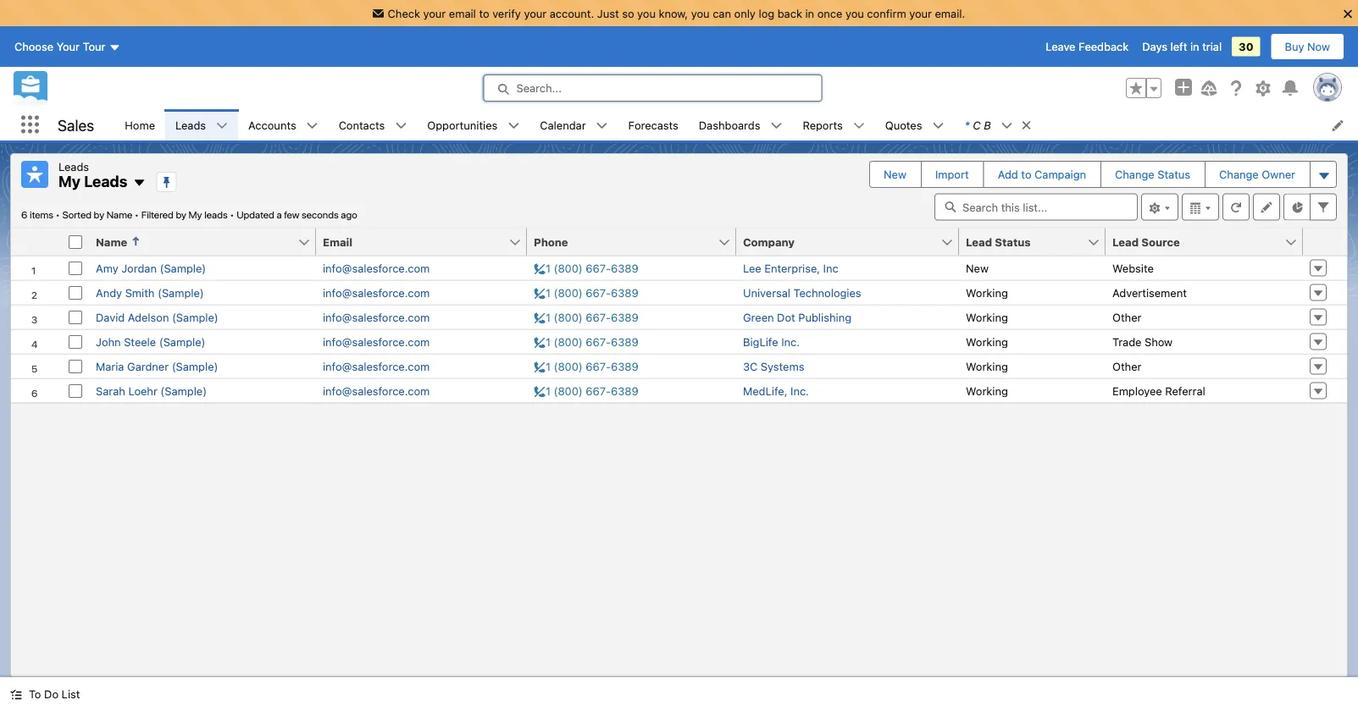 Task type: describe. For each thing, give the bounding box(es) containing it.
(sample) for john steele (sample)
[[159, 336, 206, 348]]

1 • from the left
[[56, 209, 60, 221]]

leads image
[[21, 161, 48, 188]]

add to campaign
[[998, 168, 1086, 181]]

30
[[1239, 40, 1254, 53]]

text default image for accounts
[[306, 120, 318, 132]]

john
[[96, 336, 121, 348]]

buy now button
[[1271, 33, 1345, 60]]

quotes
[[885, 119, 922, 131]]

item number image
[[11, 228, 62, 255]]

choose your tour
[[14, 40, 105, 53]]

sarah
[[96, 385, 125, 397]]

to inside button
[[1021, 168, 1032, 181]]

confirm
[[867, 7, 906, 20]]

email element
[[316, 228, 537, 256]]

3c systems link
[[743, 360, 804, 373]]

click to dial disabled image for lee
[[534, 262, 639, 275]]

jordan
[[121, 262, 157, 275]]

0 vertical spatial my
[[58, 172, 81, 191]]

contacts list item
[[328, 109, 417, 141]]

phone
[[534, 236, 568, 248]]

inc
[[823, 262, 839, 275]]

to do list button
[[0, 678, 90, 712]]

info@salesforce.com for andy smith (sample)
[[323, 286, 430, 299]]

tour
[[83, 40, 105, 53]]

info@salesforce.com link for david adelson (sample)
[[323, 311, 430, 324]]

amy jordan (sample) link
[[96, 262, 206, 275]]

company element
[[736, 228, 969, 256]]

working for 3c systems
[[966, 360, 1008, 373]]

just
[[597, 7, 619, 20]]

0 vertical spatial name
[[107, 209, 132, 221]]

3 • from the left
[[230, 209, 234, 221]]

0 vertical spatial in
[[805, 7, 814, 20]]

list
[[62, 688, 80, 701]]

click to dial disabled image for biglife
[[534, 336, 639, 348]]

sales
[[58, 116, 94, 134]]

working for biglife inc.
[[966, 336, 1008, 348]]

lead status
[[966, 236, 1031, 248]]

list item containing *
[[954, 109, 1040, 141]]

working for medlife, inc.
[[966, 385, 1008, 397]]

info@salesforce.com link for john steele (sample)
[[323, 336, 430, 348]]

lead source button
[[1106, 228, 1285, 255]]

cell inside my leads "grid"
[[62, 228, 89, 256]]

green dot publishing link
[[743, 311, 852, 324]]

item number element
[[11, 228, 62, 256]]

technologies
[[794, 286, 861, 299]]

feedback
[[1079, 40, 1129, 53]]

dot
[[777, 311, 795, 324]]

biglife
[[743, 336, 778, 348]]

click to dial disabled image for green
[[534, 311, 639, 324]]

gardner
[[127, 360, 169, 373]]

referral
[[1165, 385, 1206, 397]]

1 you from the left
[[637, 7, 656, 20]]

trade show
[[1113, 336, 1173, 348]]

6
[[21, 209, 27, 221]]

trial
[[1203, 40, 1222, 53]]

calendar link
[[530, 109, 596, 141]]

1 vertical spatial in
[[1190, 40, 1199, 53]]

action image
[[1303, 228, 1347, 255]]

forecasts link
[[618, 109, 689, 141]]

calendar list item
[[530, 109, 618, 141]]

amy
[[96, 262, 118, 275]]

sarah loehr (sample) link
[[96, 385, 207, 397]]

lee
[[743, 262, 761, 275]]

b
[[984, 119, 991, 131]]

updated
[[237, 209, 274, 221]]

days left in trial
[[1142, 40, 1222, 53]]

phone element
[[527, 228, 746, 256]]

smith
[[125, 286, 155, 299]]

accounts list item
[[238, 109, 328, 141]]

phone button
[[527, 228, 718, 255]]

change owner button
[[1206, 162, 1309, 187]]

items
[[30, 209, 53, 221]]

list containing home
[[115, 109, 1358, 141]]

info@salesforce.com link for amy jordan (sample)
[[323, 262, 430, 275]]

advertisement
[[1113, 286, 1187, 299]]

medlife, inc.
[[743, 385, 809, 397]]

company
[[743, 236, 795, 248]]

do
[[44, 688, 59, 701]]

filtered
[[141, 209, 174, 221]]

leave feedback link
[[1046, 40, 1129, 53]]

lee enterprise, inc
[[743, 262, 839, 275]]

forecasts
[[628, 119, 679, 131]]

opportunities
[[427, 119, 498, 131]]

log
[[759, 7, 775, 20]]

other for 3c systems
[[1113, 360, 1142, 373]]

my leads grid
[[11, 228, 1347, 404]]

click to dial disabled image for universal
[[534, 286, 639, 299]]

days
[[1142, 40, 1168, 53]]

choose your tour button
[[14, 33, 122, 60]]

so
[[622, 7, 634, 20]]

* c b
[[965, 119, 991, 131]]

back
[[778, 7, 802, 20]]

leads up 'my leads' status
[[84, 172, 128, 191]]

accounts link
[[238, 109, 306, 141]]

dashboards link
[[689, 109, 771, 141]]

can
[[713, 7, 731, 20]]

change for change status
[[1115, 168, 1155, 181]]

text default image right b
[[1001, 120, 1013, 132]]

sarah loehr (sample)
[[96, 385, 207, 397]]

amy jordan (sample)
[[96, 262, 206, 275]]

lee enterprise, inc link
[[743, 262, 839, 275]]

employee referral
[[1113, 385, 1206, 397]]

check your email to verify your account. just so you know, you can only log back in once you confirm your email.
[[388, 7, 965, 20]]

leads right 'leads' icon at top left
[[58, 160, 89, 173]]

email button
[[316, 228, 508, 255]]

text default image for dashboards
[[771, 120, 782, 132]]

search...
[[516, 82, 562, 95]]

few
[[284, 209, 300, 221]]

david adelson (sample)
[[96, 311, 218, 324]]

2 • from the left
[[135, 209, 139, 221]]

(sample) for sarah loehr (sample)
[[160, 385, 207, 397]]

3c systems
[[743, 360, 804, 373]]

6 items • sorted by name • filtered by my leads • updated a few seconds ago
[[21, 209, 357, 221]]

my leads status
[[21, 209, 237, 221]]

to
[[29, 688, 41, 701]]

email
[[449, 7, 476, 20]]

medlife, inc. link
[[743, 385, 809, 397]]

home link
[[115, 109, 165, 141]]

to do list
[[29, 688, 80, 701]]

leads
[[204, 209, 228, 221]]

3c
[[743, 360, 758, 373]]



Task type: locate. For each thing, give the bounding box(es) containing it.
name element
[[89, 228, 326, 256]]

text default image inside contacts list item
[[395, 120, 407, 132]]

1 vertical spatial name
[[96, 236, 127, 248]]

group
[[1126, 78, 1162, 98]]

2 click to dial disabled image from the top
[[534, 286, 639, 299]]

my left leads at the top of page
[[189, 209, 202, 221]]

cell
[[62, 228, 89, 256]]

add to campaign button
[[984, 162, 1100, 187]]

info@salesforce.com for david adelson (sample)
[[323, 311, 430, 324]]

2 other from the top
[[1113, 360, 1142, 373]]

1 horizontal spatial my
[[189, 209, 202, 221]]

2 horizontal spatial your
[[909, 7, 932, 20]]

0 horizontal spatial lead
[[966, 236, 992, 248]]

by
[[94, 209, 104, 221], [176, 209, 186, 221]]

you
[[637, 7, 656, 20], [691, 7, 710, 20], [846, 7, 864, 20]]

text default image inside dashboards list item
[[771, 120, 782, 132]]

• right items
[[56, 209, 60, 221]]

info@salesforce.com for maria gardner (sample)
[[323, 360, 430, 373]]

sorted
[[62, 209, 91, 221]]

change status button
[[1102, 162, 1204, 187]]

1 horizontal spatial lead
[[1113, 236, 1139, 248]]

text default image inside accounts list item
[[306, 120, 318, 132]]

to right the add at the top of the page
[[1021, 168, 1032, 181]]

in right left
[[1190, 40, 1199, 53]]

maria gardner (sample)
[[96, 360, 218, 373]]

ago
[[341, 209, 357, 221]]

2 info@salesforce.com from the top
[[323, 286, 430, 299]]

0 horizontal spatial my
[[58, 172, 81, 191]]

account.
[[550, 7, 594, 20]]

new
[[884, 168, 907, 181], [966, 262, 989, 275]]

new down lead status on the top
[[966, 262, 989, 275]]

3 info@salesforce.com link from the top
[[323, 311, 430, 324]]

lead source
[[1113, 236, 1180, 248]]

accounts
[[248, 119, 296, 131]]

0 horizontal spatial you
[[637, 7, 656, 20]]

text default image left the to
[[10, 689, 22, 701]]

lead source element
[[1106, 228, 1313, 256]]

david
[[96, 311, 125, 324]]

0 vertical spatial new
[[884, 168, 907, 181]]

4 click to dial disabled image from the top
[[534, 336, 639, 348]]

universal technologies
[[743, 286, 861, 299]]

contacts link
[[328, 109, 395, 141]]

1 horizontal spatial status
[[1158, 168, 1191, 181]]

1 click to dial disabled image from the top
[[534, 262, 639, 275]]

andy smith (sample) link
[[96, 286, 204, 299]]

website
[[1113, 262, 1154, 275]]

1 working from the top
[[966, 286, 1008, 299]]

reports link
[[793, 109, 853, 141]]

0 horizontal spatial in
[[805, 7, 814, 20]]

status down search my leads list view. search box at the top right of page
[[995, 236, 1031, 248]]

lead inside lead source button
[[1113, 236, 1139, 248]]

your left email
[[423, 7, 446, 20]]

status for lead status
[[995, 236, 1031, 248]]

1 by from the left
[[94, 209, 104, 221]]

info@salesforce.com link for sarah loehr (sample)
[[323, 385, 430, 397]]

andy
[[96, 286, 122, 299]]

andy smith (sample)
[[96, 286, 204, 299]]

working for universal technologies
[[966, 286, 1008, 299]]

3 text default image from the left
[[853, 120, 865, 132]]

info@salesforce.com for john steele (sample)
[[323, 336, 430, 348]]

to
[[479, 7, 489, 20], [1021, 168, 1032, 181]]

name
[[107, 209, 132, 221], [96, 236, 127, 248]]

status up source
[[1158, 168, 1191, 181]]

list item
[[954, 109, 1040, 141]]

2 horizontal spatial text default image
[[1021, 120, 1033, 131]]

2 change from the left
[[1219, 168, 1259, 181]]

3 working from the top
[[966, 336, 1008, 348]]

name button
[[89, 228, 297, 255]]

info@salesforce.com
[[323, 262, 430, 275], [323, 286, 430, 299], [323, 311, 430, 324], [323, 336, 430, 348], [323, 360, 430, 373], [323, 385, 430, 397]]

•
[[56, 209, 60, 221], [135, 209, 139, 221], [230, 209, 234, 221]]

text default image for reports
[[853, 120, 865, 132]]

1 horizontal spatial new
[[966, 262, 989, 275]]

0 vertical spatial inc.
[[781, 336, 800, 348]]

only
[[734, 7, 756, 20]]

know,
[[659, 7, 688, 20]]

info@salesforce.com link for andy smith (sample)
[[323, 286, 430, 299]]

biglife inc. link
[[743, 336, 800, 348]]

1 change from the left
[[1115, 168, 1155, 181]]

john steele (sample)
[[96, 336, 206, 348]]

(sample) down maria gardner (sample)
[[160, 385, 207, 397]]

change owner
[[1219, 168, 1296, 181]]

action element
[[1303, 228, 1347, 256]]

new inside my leads "grid"
[[966, 262, 989, 275]]

enterprise,
[[765, 262, 820, 275]]

change up lead source
[[1115, 168, 1155, 181]]

loehr
[[128, 385, 157, 397]]

new inside new "button"
[[884, 168, 907, 181]]

0 horizontal spatial text default image
[[216, 120, 228, 132]]

text default image left accounts link
[[216, 120, 228, 132]]

(sample) down name "button"
[[160, 262, 206, 275]]

left
[[1171, 40, 1187, 53]]

dashboards list item
[[689, 109, 793, 141]]

your right 'verify'
[[524, 7, 547, 20]]

dashboards
[[699, 119, 760, 131]]

text default image left the reports link
[[771, 120, 782, 132]]

text default image right contacts
[[395, 120, 407, 132]]

2 working from the top
[[966, 311, 1008, 324]]

1 your from the left
[[423, 7, 446, 20]]

biglife inc.
[[743, 336, 800, 348]]

list
[[115, 109, 1358, 141]]

info@salesforce.com for sarah loehr (sample)
[[323, 385, 430, 397]]

campaign
[[1035, 168, 1086, 181]]

my up sorted
[[58, 172, 81, 191]]

text default image inside to do list button
[[10, 689, 22, 701]]

0 horizontal spatial •
[[56, 209, 60, 221]]

1 vertical spatial my
[[189, 209, 202, 221]]

2 info@salesforce.com link from the top
[[323, 286, 430, 299]]

(sample) for andy smith (sample)
[[158, 286, 204, 299]]

inc. for medlife, inc.
[[791, 385, 809, 397]]

0 vertical spatial other
[[1113, 311, 1142, 324]]

leads list item
[[165, 109, 238, 141]]

1 horizontal spatial change
[[1219, 168, 1259, 181]]

0 vertical spatial to
[[479, 7, 489, 20]]

other down trade
[[1113, 360, 1142, 373]]

reports list item
[[793, 109, 875, 141]]

1 vertical spatial inc.
[[791, 385, 809, 397]]

*
[[965, 119, 970, 131]]

adelson
[[128, 311, 169, 324]]

• left filtered
[[135, 209, 139, 221]]

text default image up 'my leads' status
[[133, 176, 146, 190]]

1 info@salesforce.com from the top
[[323, 262, 430, 275]]

name left filtered
[[107, 209, 132, 221]]

text default image for calendar
[[596, 120, 608, 132]]

leads inside list item
[[175, 119, 206, 131]]

2 text default image from the left
[[216, 120, 228, 132]]

email
[[323, 236, 353, 248]]

import
[[935, 168, 969, 181]]

1 text default image from the left
[[1021, 120, 1033, 131]]

text default image left * on the right of page
[[932, 120, 944, 132]]

0 horizontal spatial new
[[884, 168, 907, 181]]

(sample) up david adelson (sample)
[[158, 286, 204, 299]]

employee
[[1113, 385, 1162, 397]]

universal
[[743, 286, 791, 299]]

5 info@salesforce.com from the top
[[323, 360, 430, 373]]

(sample) down david adelson (sample)
[[159, 336, 206, 348]]

quotes link
[[875, 109, 932, 141]]

opportunities list item
[[417, 109, 530, 141]]

info@salesforce.com for amy jordan (sample)
[[323, 262, 430, 275]]

show
[[1145, 336, 1173, 348]]

3 info@salesforce.com from the top
[[323, 311, 430, 324]]

quotes list item
[[875, 109, 954, 141]]

change inside button
[[1115, 168, 1155, 181]]

in
[[805, 7, 814, 20], [1190, 40, 1199, 53]]

2 your from the left
[[524, 7, 547, 20]]

text default image inside leads list item
[[216, 120, 228, 132]]

info@salesforce.com link for maria gardner (sample)
[[323, 360, 430, 373]]

click to dial disabled image
[[534, 262, 639, 275], [534, 286, 639, 299], [534, 311, 639, 324], [534, 336, 639, 348], [534, 360, 639, 373], [534, 385, 639, 397]]

leads link
[[165, 109, 216, 141]]

(sample)
[[160, 262, 206, 275], [158, 286, 204, 299], [172, 311, 218, 324], [159, 336, 206, 348], [172, 360, 218, 373], [160, 385, 207, 397]]

you right once
[[846, 7, 864, 20]]

john steele (sample) link
[[96, 336, 206, 348]]

c
[[973, 119, 981, 131]]

lead status element
[[959, 228, 1116, 256]]

you left can
[[691, 7, 710, 20]]

text default image inside opportunities list item
[[508, 120, 520, 132]]

1 other from the top
[[1113, 311, 1142, 324]]

lead up website
[[1113, 236, 1139, 248]]

once
[[817, 7, 843, 20]]

my leads
[[58, 172, 128, 191]]

working for green dot publishing
[[966, 311, 1008, 324]]

text default image inside quotes list item
[[932, 120, 944, 132]]

company button
[[736, 228, 941, 255]]

by right filtered
[[176, 209, 186, 221]]

text default image for leads
[[216, 120, 228, 132]]

inc. down systems
[[791, 385, 809, 397]]

my leads|leads|list view element
[[10, 153, 1348, 678]]

2 by from the left
[[176, 209, 186, 221]]

contacts
[[339, 119, 385, 131]]

you right so
[[637, 7, 656, 20]]

text default image inside calendar list item
[[596, 120, 608, 132]]

choose
[[14, 40, 53, 53]]

text default image for opportunities
[[508, 120, 520, 132]]

by right sorted
[[94, 209, 104, 221]]

change left owner
[[1219, 168, 1259, 181]]

text default image
[[306, 120, 318, 132], [395, 120, 407, 132], [508, 120, 520, 132], [596, 120, 608, 132], [771, 120, 782, 132], [932, 120, 944, 132], [1001, 120, 1013, 132], [133, 176, 146, 190], [10, 689, 22, 701]]

1 info@salesforce.com link from the top
[[323, 262, 430, 275]]

Search My Leads list view. search field
[[935, 194, 1138, 221]]

lead inside lead status button
[[966, 236, 992, 248]]

maria gardner (sample) link
[[96, 360, 218, 373]]

new button
[[870, 162, 920, 187]]

text default image right accounts
[[306, 120, 318, 132]]

1 horizontal spatial your
[[524, 7, 547, 20]]

none search field inside my leads|leads|list view element
[[935, 194, 1138, 221]]

5 click to dial disabled image from the top
[[534, 360, 639, 373]]

2 you from the left
[[691, 7, 710, 20]]

6 info@salesforce.com link from the top
[[323, 385, 430, 397]]

0 vertical spatial status
[[1158, 168, 1191, 181]]

3 you from the left
[[846, 7, 864, 20]]

5 working from the top
[[966, 385, 1008, 397]]

name up 'amy'
[[96, 236, 127, 248]]

inc.
[[781, 336, 800, 348], [791, 385, 809, 397]]

None search field
[[935, 194, 1138, 221]]

1 horizontal spatial to
[[1021, 168, 1032, 181]]

home
[[125, 119, 155, 131]]

1 horizontal spatial text default image
[[853, 120, 865, 132]]

leads
[[175, 119, 206, 131], [58, 160, 89, 173], [84, 172, 128, 191]]

1 horizontal spatial in
[[1190, 40, 1199, 53]]

0 horizontal spatial your
[[423, 7, 446, 20]]

other for green dot publishing
[[1113, 311, 1142, 324]]

1 horizontal spatial by
[[176, 209, 186, 221]]

text default image right reports
[[853, 120, 865, 132]]

(sample) for david adelson (sample)
[[172, 311, 218, 324]]

text default image
[[1021, 120, 1033, 131], [216, 120, 228, 132], [853, 120, 865, 132]]

3 your from the left
[[909, 7, 932, 20]]

status inside button
[[1158, 168, 1191, 181]]

6 click to dial disabled image from the top
[[534, 385, 639, 397]]

0 horizontal spatial status
[[995, 236, 1031, 248]]

2 horizontal spatial •
[[230, 209, 234, 221]]

text default image down search...
[[508, 120, 520, 132]]

leads right home link
[[175, 119, 206, 131]]

buy
[[1285, 40, 1304, 53]]

source
[[1142, 236, 1180, 248]]

1 horizontal spatial you
[[691, 7, 710, 20]]

status for change status
[[1158, 168, 1191, 181]]

1 vertical spatial to
[[1021, 168, 1032, 181]]

in right back
[[805, 7, 814, 20]]

inc. down dot
[[781, 336, 800, 348]]

6 info@salesforce.com from the top
[[323, 385, 430, 397]]

2 horizontal spatial you
[[846, 7, 864, 20]]

change for change owner
[[1219, 168, 1259, 181]]

status inside button
[[995, 236, 1031, 248]]

lead for lead status
[[966, 236, 992, 248]]

(sample) for amy jordan (sample)
[[160, 262, 206, 275]]

search... button
[[483, 75, 822, 102]]

other up trade
[[1113, 311, 1142, 324]]

4 info@salesforce.com from the top
[[323, 336, 430, 348]]

your left email. on the top of the page
[[909, 7, 932, 20]]

1 vertical spatial other
[[1113, 360, 1142, 373]]

0 horizontal spatial change
[[1115, 168, 1155, 181]]

name inside "button"
[[96, 236, 127, 248]]

text default image for quotes
[[932, 120, 944, 132]]

text default image right calendar
[[596, 120, 608, 132]]

now
[[1307, 40, 1330, 53]]

1 lead from the left
[[966, 236, 992, 248]]

0 horizontal spatial to
[[479, 7, 489, 20]]

1 horizontal spatial •
[[135, 209, 139, 221]]

lead status button
[[959, 228, 1087, 255]]

text default image inside 'reports' list item
[[853, 120, 865, 132]]

click to dial disabled image for 3c
[[534, 360, 639, 373]]

seconds
[[302, 209, 339, 221]]

click to dial disabled image for medlife,
[[534, 385, 639, 397]]

(sample) right gardner
[[172, 360, 218, 373]]

lead for lead source
[[1113, 236, 1139, 248]]

other
[[1113, 311, 1142, 324], [1113, 360, 1142, 373]]

change inside button
[[1219, 168, 1259, 181]]

1 vertical spatial status
[[995, 236, 1031, 248]]

1 vertical spatial new
[[966, 262, 989, 275]]

(sample) right adelson
[[172, 311, 218, 324]]

4 working from the top
[[966, 360, 1008, 373]]

lead down search my leads list view. search box at the top right of page
[[966, 236, 992, 248]]

text default image for contacts
[[395, 120, 407, 132]]

3 click to dial disabled image from the top
[[534, 311, 639, 324]]

• right leads at the top of page
[[230, 209, 234, 221]]

inc. for biglife inc.
[[781, 336, 800, 348]]

change status
[[1115, 168, 1191, 181]]

to right email
[[479, 7, 489, 20]]

5 info@salesforce.com link from the top
[[323, 360, 430, 373]]

text default image right b
[[1021, 120, 1033, 131]]

0 horizontal spatial by
[[94, 209, 104, 221]]

verify
[[492, 7, 521, 20]]

new down quotes
[[884, 168, 907, 181]]

2 lead from the left
[[1113, 236, 1139, 248]]

(sample) for maria gardner (sample)
[[172, 360, 218, 373]]

4 info@salesforce.com link from the top
[[323, 336, 430, 348]]



Task type: vqa. For each thing, say whether or not it's contained in the screenshot.


